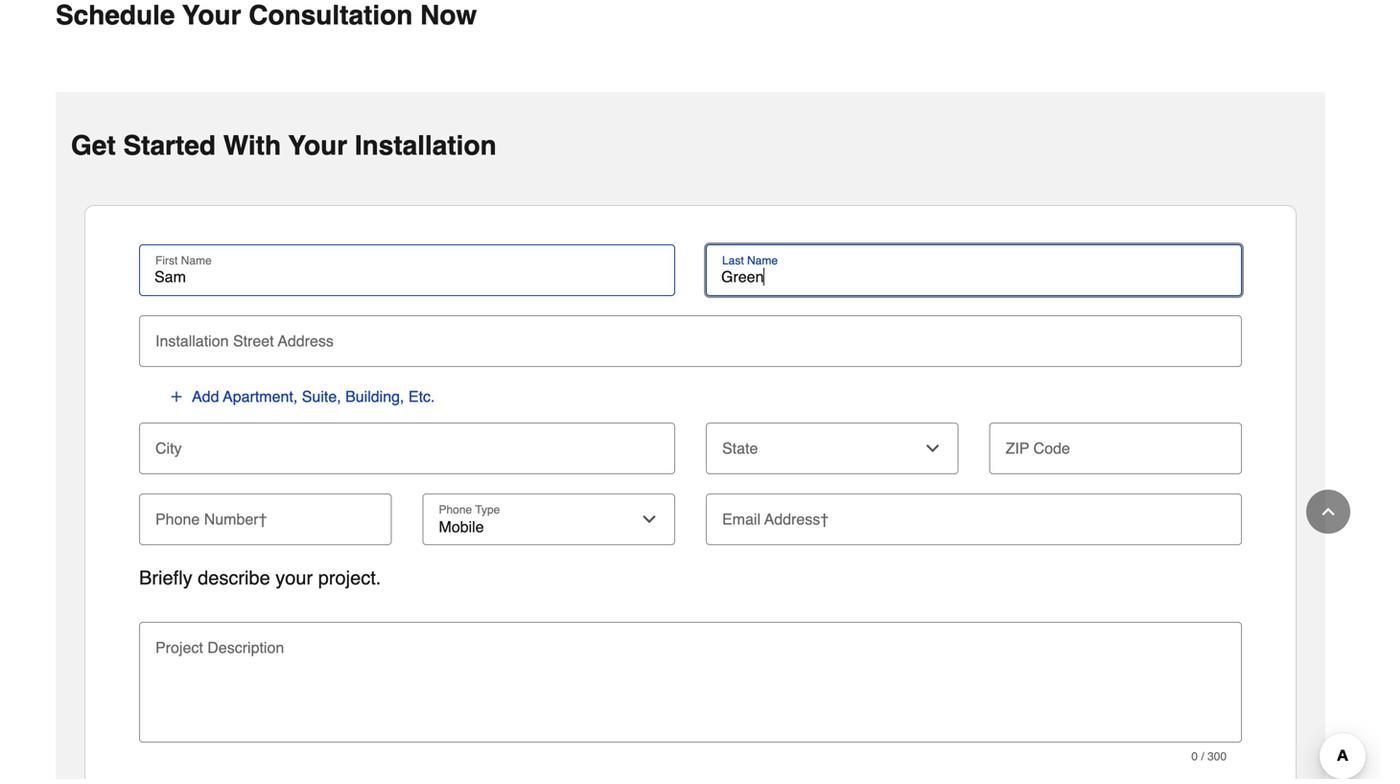Task type: describe. For each thing, give the bounding box(es) containing it.
schedule your consultation now
[[56, 0, 477, 31]]

0 vertical spatial your
[[182, 0, 241, 31]]

started
[[123, 131, 216, 161]]

first
[[155, 254, 178, 268]]

number†
[[204, 511, 267, 529]]

phone
[[155, 511, 200, 529]]

get
[[71, 131, 116, 161]]

first name
[[155, 254, 212, 268]]

name for last name
[[747, 254, 778, 268]]

briefly describe your project.
[[139, 568, 381, 590]]

address†
[[765, 511, 829, 529]]

ZIP Code text field
[[997, 423, 1235, 465]]

add apartment, suite, building, etc.
[[192, 388, 435, 406]]

installation street address
[[155, 333, 334, 350]]

last
[[722, 254, 744, 268]]

0 / 300
[[1192, 751, 1227, 764]]

address
[[278, 333, 334, 350]]

description
[[207, 639, 284, 657]]

1 horizontal spatial installation
[[355, 131, 497, 161]]

city
[[155, 440, 182, 458]]

zip code
[[1006, 440, 1070, 458]]

plus image
[[169, 390, 184, 405]]

email
[[722, 511, 761, 529]]



Task type: vqa. For each thing, say whether or not it's contained in the screenshot.
PHONE
yes



Task type: locate. For each thing, give the bounding box(es) containing it.
1 vertical spatial installation
[[155, 333, 229, 350]]

now
[[420, 0, 477, 31]]

/
[[1201, 751, 1205, 764]]

1 horizontal spatial your
[[288, 131, 347, 161]]

add apartment, suite, building, etc. button
[[168, 387, 436, 408]]

phone number†
[[155, 511, 267, 529]]

suite,
[[302, 388, 341, 406]]

describe
[[198, 568, 270, 590]]

Installation Street Address text field
[[147, 316, 1235, 358]]

project.
[[318, 568, 381, 590]]

with
[[223, 131, 281, 161]]

etc.
[[409, 388, 435, 406]]

1 name from the left
[[181, 254, 212, 268]]

street
[[233, 333, 274, 350]]

get started with your installation
[[71, 131, 497, 161]]

Project Description text field
[[147, 650, 1235, 734]]

your
[[276, 568, 313, 590]]

0
[[1192, 751, 1198, 764]]

consultation
[[249, 0, 413, 31]]

name for first name
[[181, 254, 212, 268]]

1 vertical spatial your
[[288, 131, 347, 161]]

apartment,
[[223, 388, 298, 406]]

briefly
[[139, 568, 192, 590]]

your
[[182, 0, 241, 31], [288, 131, 347, 161]]

project
[[155, 639, 203, 657]]

0 horizontal spatial installation
[[155, 333, 229, 350]]

scroll to top element
[[1307, 490, 1351, 534]]

building,
[[345, 388, 404, 406]]

chevron up image
[[1319, 503, 1338, 522]]

City text field
[[147, 423, 668, 465]]

zip
[[1006, 440, 1030, 458]]

1 horizontal spatial name
[[747, 254, 778, 268]]

schedule
[[56, 0, 175, 31]]

0 horizontal spatial name
[[181, 254, 212, 268]]

Phone Number† text field
[[147, 494, 384, 536]]

name right first
[[181, 254, 212, 268]]

code
[[1034, 440, 1070, 458]]

First Name text field
[[147, 268, 668, 287]]

Last Name text field
[[714, 268, 1235, 287]]

2 name from the left
[[747, 254, 778, 268]]

project description
[[155, 639, 284, 657]]

installation
[[355, 131, 497, 161], [155, 333, 229, 350]]

add
[[192, 388, 219, 406]]

0 horizontal spatial your
[[182, 0, 241, 31]]

name
[[181, 254, 212, 268], [747, 254, 778, 268]]

Email Address† text field
[[714, 494, 1235, 536]]

last name
[[722, 254, 778, 268]]

300
[[1208, 751, 1227, 764]]

email address†
[[722, 511, 829, 529]]

name right last on the right
[[747, 254, 778, 268]]

0 vertical spatial installation
[[355, 131, 497, 161]]



